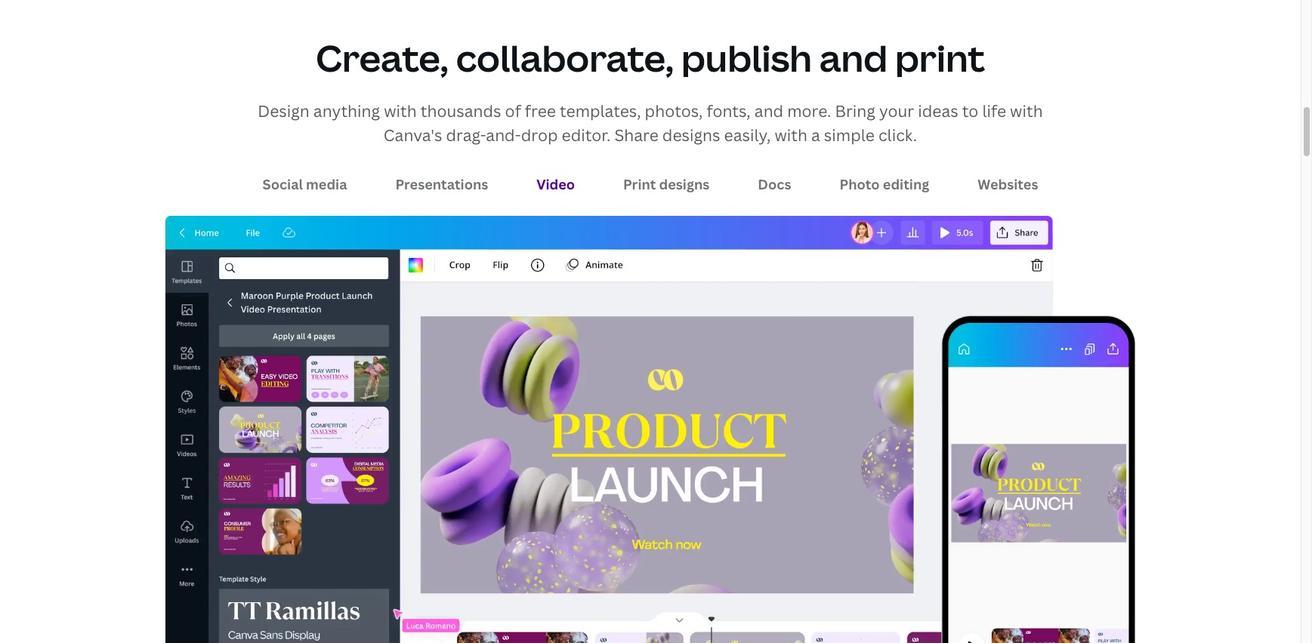 Task type: locate. For each thing, give the bounding box(es) containing it.
create,
[[316, 33, 449, 82]]

0 vertical spatial and
[[820, 33, 888, 82]]

social media
[[263, 176, 347, 194]]

and-
[[486, 124, 521, 146]]

designs
[[663, 124, 721, 146], [659, 176, 710, 194]]

1 horizontal spatial and
[[820, 33, 888, 82]]

1 vertical spatial designs
[[659, 176, 710, 194]]

with up canva's
[[384, 101, 417, 122]]

photos,
[[645, 101, 703, 122]]

presentations button
[[387, 170, 498, 200]]

editing
[[883, 176, 930, 194]]

designs inside design anything with thousands of free templates, photos, fonts, and more. bring your ideas to life with canva's drag-and-drop editor. share designs easily, with a simple click.
[[663, 124, 721, 146]]

with
[[384, 101, 417, 122], [1010, 101, 1043, 122], [775, 124, 808, 146]]

media
[[306, 176, 347, 194]]

photo
[[840, 176, 880, 194]]

simple
[[824, 124, 875, 146]]

print
[[895, 33, 985, 82]]

docs button
[[749, 170, 801, 200]]

more.
[[788, 101, 832, 122]]

social media button
[[254, 170, 356, 200]]

and up bring
[[820, 33, 888, 82]]

with left a
[[775, 124, 808, 146]]

bring
[[835, 101, 876, 122]]

templates,
[[560, 101, 641, 122]]

presentations
[[396, 176, 488, 194]]

click.
[[879, 124, 918, 146]]

2 horizontal spatial with
[[1010, 101, 1043, 122]]

with right life
[[1010, 101, 1043, 122]]

websites button
[[969, 170, 1048, 200]]

and up easily,
[[755, 101, 784, 122]]

life
[[983, 101, 1007, 122]]

and
[[820, 33, 888, 82], [755, 101, 784, 122]]

0 vertical spatial designs
[[663, 124, 721, 146]]

designs down photos,
[[663, 124, 721, 146]]

anything
[[313, 101, 380, 122]]

publish
[[682, 33, 812, 82]]

tab list
[[165, 167, 1136, 203]]

easily,
[[724, 124, 771, 146]]

0 horizontal spatial and
[[755, 101, 784, 122]]

and inside design anything with thousands of free templates, photos, fonts, and more. bring your ideas to life with canva's drag-and-drop editor. share designs easily, with a simple click.
[[755, 101, 784, 122]]

designs right print
[[659, 176, 710, 194]]

drag-
[[446, 124, 486, 146]]

design anything with thousands of free templates, photos, fonts, and more. bring your ideas to life with canva's drag-and-drop editor. share designs easily, with a simple click.
[[258, 101, 1043, 146]]

1 vertical spatial and
[[755, 101, 784, 122]]

photo editing
[[840, 176, 930, 194]]

video button
[[528, 170, 584, 200]]



Task type: describe. For each thing, give the bounding box(es) containing it.
thousands
[[421, 101, 501, 122]]

print designs button
[[614, 170, 719, 200]]

print designs
[[624, 176, 710, 194]]

canva's
[[384, 124, 442, 146]]

tab list containing social media
[[165, 167, 1136, 203]]

drop
[[521, 124, 558, 146]]

your
[[880, 101, 915, 122]]

of
[[505, 101, 521, 122]]

video
[[537, 176, 575, 194]]

create, collaborate, publish and print
[[316, 33, 985, 82]]

0 horizontal spatial with
[[384, 101, 417, 122]]

docs
[[758, 176, 792, 194]]

photo editing button
[[831, 170, 939, 200]]

print
[[624, 176, 656, 194]]

free
[[525, 101, 556, 122]]

websites
[[978, 176, 1039, 194]]

fonts,
[[707, 101, 751, 122]]

1 horizontal spatial with
[[775, 124, 808, 146]]

share
[[615, 124, 659, 146]]

design
[[258, 101, 310, 122]]

collaborate,
[[456, 33, 674, 82]]

social
[[263, 176, 303, 194]]

to
[[963, 101, 979, 122]]

editor.
[[562, 124, 611, 146]]

ideas
[[918, 101, 959, 122]]

a
[[812, 124, 821, 146]]

designs inside button
[[659, 176, 710, 194]]



Task type: vqa. For each thing, say whether or not it's contained in the screenshot.
the
no



